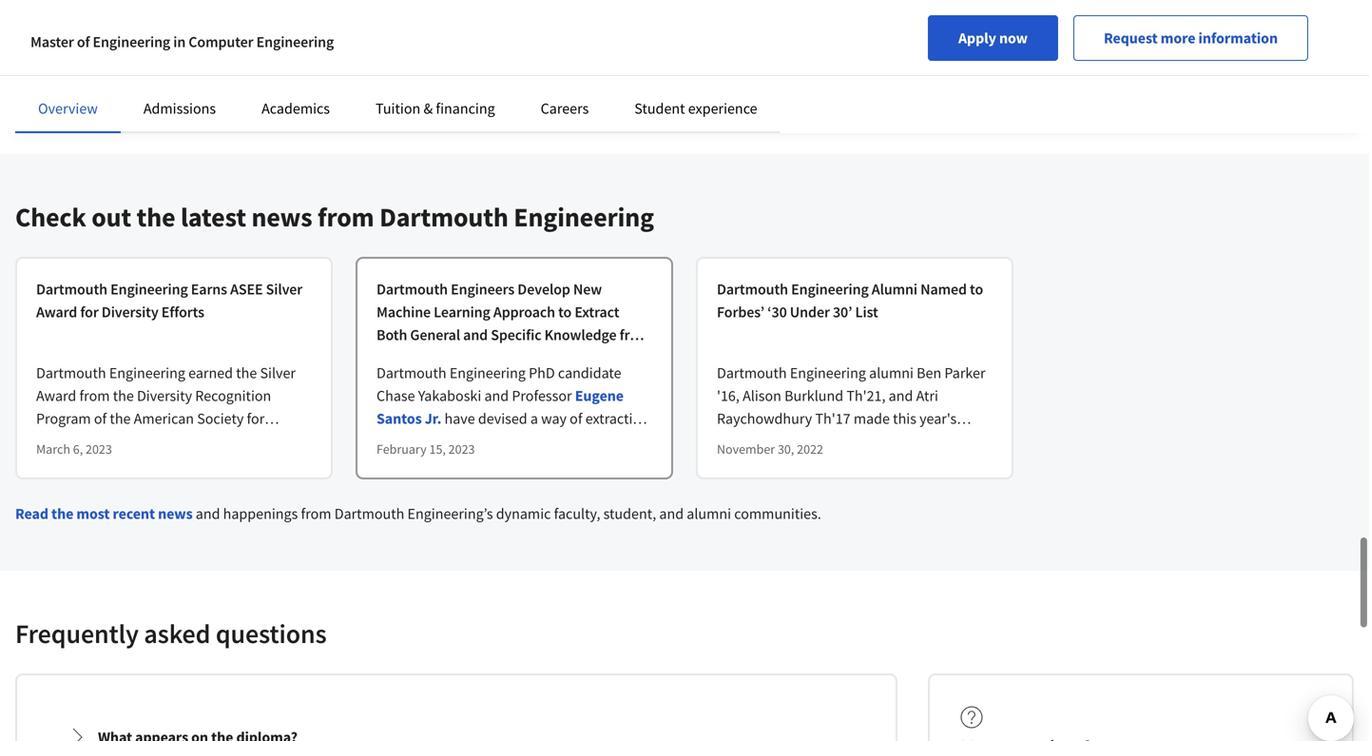 Task type: vqa. For each thing, say whether or not it's contained in the screenshot.
Dartmouth related to Dartmouth Engineering alumni Ben Parker '16, Alison Burklund Th'21, and Atri Raychowdhury Th'17 made this year's Forbes 30 Under 30 list for their respective contributions to and innovations in the energy, healthcare, and music industries.
yes



Task type: describe. For each thing, give the bounding box(es) containing it.
progress"
[[111, 455, 173, 474]]

silver for the
[[260, 363, 296, 382]]

careers link
[[541, 99, 589, 118]]

ben
[[917, 363, 942, 382]]

contributions
[[717, 455, 803, 474]]

dynamic
[[496, 504, 551, 523]]

tuition & financing
[[376, 99, 495, 118]]

'30
[[768, 303, 787, 322]]

from inside "dartmouth engineers develop new machine learning approach to extract both general and specific knowledge from big data"
[[620, 325, 651, 344]]

the up american
[[113, 386, 134, 405]]

happenings
[[223, 504, 298, 523]]

read the most recent news link
[[15, 504, 193, 523]]

eugene santos jr.
[[377, 386, 624, 428]]

admissions link
[[143, 99, 216, 118]]

phd
[[529, 363, 555, 382]]

6,
[[73, 440, 83, 458]]

2023 for and
[[449, 440, 475, 458]]

experience
[[688, 99, 758, 118]]

to inside dartmouth engineering alumni ben parker '16, alison burklund th'21, and atri raychowdhury th'17 made this year's forbes 30 under 30 list for their respective contributions to and innovations in the energy, healthcare, and music industries.
[[806, 455, 819, 474]]

the inside dartmouth engineering alumni ben parker '16, alison burklund th'21, and atri raychowdhury th'17 made this year's forbes 30 under 30 list for their respective contributions to and innovations in the energy, healthcare, and music industries.
[[943, 455, 964, 474]]

in left computer
[[173, 32, 186, 51]]

out
[[92, 200, 131, 234]]

information
[[1199, 29, 1278, 48]]

recent
[[113, 504, 155, 523]]

apply now
[[959, 29, 1028, 48]]

15,
[[429, 440, 446, 458]]

engineering up '"significant'
[[36, 432, 112, 451]]

communities.
[[735, 504, 822, 523]]

dartmouth for dartmouth engineers develop new machine learning approach to extract both general and specific knowledge from big data
[[377, 280, 448, 299]]

the up education
[[110, 409, 131, 428]]

eugene
[[575, 386, 624, 405]]

the down the diversity,
[[51, 504, 74, 523]]

frequently asked questions
[[15, 617, 327, 650]]

this
[[893, 409, 917, 428]]

earns
[[191, 280, 227, 299]]

extract
[[575, 303, 620, 322]]

questions
[[216, 617, 327, 650]]

dartmouth for dartmouth engineering phd candidate chase yakaboski and professor
[[377, 363, 447, 382]]

academics
[[262, 99, 330, 118]]

tuition & financing link
[[376, 99, 495, 118]]

'16,
[[717, 386, 740, 405]]

and inside dartmouth engineering phd candidate chase yakaboski and professor
[[485, 386, 509, 405]]

read the most recent news and happenings from dartmouth engineering's dynamic faculty, student, and alumni communities.
[[15, 504, 822, 523]]

goals.
[[265, 478, 303, 497]]

computer
[[189, 32, 254, 51]]

for up school's
[[227, 432, 245, 451]]

forbes'
[[717, 303, 765, 322]]

engineering up new
[[514, 200, 655, 234]]

the up the recognition
[[236, 363, 257, 382]]

30,
[[778, 440, 795, 458]]

and down inclusion
[[196, 504, 220, 523]]

award for from
[[36, 386, 76, 405]]

latest
[[181, 200, 246, 234]]

th'17
[[816, 409, 851, 428]]

2023 for from
[[86, 440, 112, 458]]

list
[[856, 303, 879, 322]]

under inside dartmouth engineering alumni named to forbes' '30 under 30' list
[[790, 303, 830, 322]]

machine
[[377, 303, 431, 322]]

the right out
[[137, 200, 175, 234]]

news for latest
[[252, 200, 313, 234]]

register here! button
[[960, 36, 1071, 70]]

diversity inside dartmouth engineering earns asee silver award for diversity efforts
[[102, 303, 159, 322]]

master
[[30, 32, 74, 51]]

february
[[377, 440, 427, 458]]

dartmouth engineering alumni named to forbes' '30 under 30' list
[[717, 280, 984, 322]]

now
[[1000, 29, 1028, 48]]

student
[[635, 99, 685, 118]]

dartmouth down february on the left
[[335, 504, 405, 523]]

dartmouth engineering earned the silver award from the diversity recognition program of the american society for engineering education (asee) for "significant progress" in the school's diversity, equity, and inclusion (dei) goals.
[[36, 363, 303, 497]]

school's
[[215, 455, 266, 474]]

register
[[975, 45, 1023, 62]]

parker
[[945, 363, 986, 382]]

and down list
[[822, 455, 847, 474]]

overview
[[38, 99, 98, 118]]

equity,
[[97, 478, 140, 497]]

dartmouth for dartmouth engineering alumni ben parker '16, alison burklund th'21, and atri raychowdhury th'17 made this year's forbes 30 under 30 list for their respective contributions to and innovations in the energy, healthcare, and music industries.
[[717, 363, 787, 382]]

in inside dartmouth engineering alumni ben parker '16, alison burklund th'21, and atri raychowdhury th'17 made this year's forbes 30 under 30 list for their respective contributions to and innovations in the energy, healthcare, and music industries.
[[928, 455, 940, 474]]

engineering's
[[408, 504, 493, 523]]

knowledge
[[545, 325, 617, 344]]

industries.
[[910, 478, 977, 497]]

earned
[[188, 363, 233, 382]]

and inside dartmouth engineering earned the silver award from the diversity recognition program of the american society for engineering education (asee) for "significant progress" in the school's diversity, equity, and inclusion (dei) goals.
[[143, 478, 168, 497]]

dartmouth engineering alumni ben parker '16, alison burklund th'21, and atri raychowdhury th'17 made this year's forbes 30 under 30 list for their respective contributions to and innovations in the energy, healthcare, and music industries.
[[717, 363, 986, 497]]

of inside dartmouth engineering earned the silver award from the diversity recognition program of the american society for engineering education (asee) for "significant progress" in the school's diversity, equity, and inclusion (dei) goals.
[[94, 409, 107, 428]]

forbes
[[717, 432, 760, 451]]

request more information button
[[1074, 15, 1309, 61]]

efforts
[[161, 303, 204, 322]]

respective
[[918, 432, 983, 451]]

engineering inside dartmouth engineering earns asee silver award for diversity efforts
[[110, 280, 188, 299]]

program
[[36, 409, 91, 428]]

santos
[[377, 409, 422, 428]]



Task type: locate. For each thing, give the bounding box(es) containing it.
under left 30'
[[790, 303, 830, 322]]

diversity,
[[36, 478, 94, 497]]

engineering inside dartmouth engineering alumni named to forbes' '30 under 30' list
[[792, 280, 869, 299]]

1 vertical spatial diversity
[[137, 386, 192, 405]]

th'21,
[[847, 386, 886, 405]]

1 horizontal spatial alumni
[[870, 363, 914, 382]]

dartmouth for dartmouth engineering earned the silver award from the diversity recognition program of the american society for engineering education (asee) for "significant progress" in the school's diversity, equity, and inclusion (dei) goals.
[[36, 363, 106, 382]]

request more information
[[1104, 29, 1278, 48]]

register here!
[[975, 45, 1056, 62]]

for right list
[[864, 432, 882, 451]]

30 left list
[[824, 432, 839, 451]]

more right request
[[1161, 29, 1196, 48]]

dartmouth inside "dartmouth engineers develop new machine learning approach to extract both general and specific knowledge from big data"
[[377, 280, 448, 299]]

approach
[[494, 303, 556, 322]]

overview link
[[38, 99, 98, 118]]

30
[[763, 432, 779, 451], [824, 432, 839, 451]]

more for show
[[1000, 8, 1035, 27]]

silver for asee
[[266, 280, 303, 299]]

and inside "dartmouth engineers develop new machine learning approach to extract both general and specific knowledge from big data"
[[463, 325, 488, 344]]

energy,
[[717, 478, 764, 497]]

data
[[400, 348, 430, 367]]

under inside dartmouth engineering alumni ben parker '16, alison burklund th'21, and atri raychowdhury th'17 made this year's forbes 30 under 30 list for their respective contributions to and innovations in the energy, healthcare, and music industries.
[[782, 432, 821, 451]]

1 vertical spatial alumni
[[687, 504, 732, 523]]

0 horizontal spatial 2023
[[86, 440, 112, 458]]

february 15, 2023
[[377, 440, 475, 458]]

diversity inside dartmouth engineering earned the silver award from the diversity recognition program of the american society for engineering education (asee) for "significant progress" in the school's diversity, equity, and inclusion (dei) goals.
[[137, 386, 192, 405]]

specific
[[491, 325, 542, 344]]

music
[[869, 478, 907, 497]]

dartmouth up alison
[[717, 363, 787, 382]]

2 30 from the left
[[824, 432, 839, 451]]

dartmouth inside dartmouth engineering alumni named to forbes' '30 under 30' list
[[717, 280, 789, 299]]

award inside dartmouth engineering earned the silver award from the diversity recognition program of the american society for engineering education (asee) for "significant progress" in the school's diversity, equity, and inclusion (dei) goals.
[[36, 386, 76, 405]]

for left the efforts
[[80, 303, 99, 322]]

engineering up academics link
[[256, 32, 334, 51]]

award inside dartmouth engineering earns asee silver award for diversity efforts
[[36, 303, 77, 322]]

and down learning
[[463, 325, 488, 344]]

innovations
[[850, 455, 925, 474]]

30 down raychowdhury
[[763, 432, 779, 451]]

request
[[1104, 29, 1158, 48]]

check
[[15, 200, 86, 234]]

dartmouth for dartmouth engineering alumni named to forbes' '30 under 30' list
[[717, 280, 789, 299]]

1 vertical spatial award
[[36, 386, 76, 405]]

and down progress"
[[143, 478, 168, 497]]

1 30 from the left
[[763, 432, 779, 451]]

award
[[36, 303, 77, 322], [36, 386, 76, 405]]

to up healthcare,
[[806, 455, 819, 474]]

dartmouth inside dartmouth engineering phd candidate chase yakaboski and professor
[[377, 363, 447, 382]]

march
[[36, 440, 70, 458]]

2 award from the top
[[36, 386, 76, 405]]

award for for
[[36, 303, 77, 322]]

engineers
[[451, 280, 515, 299]]

the down respective
[[943, 455, 964, 474]]

0 horizontal spatial more
[[1000, 8, 1035, 27]]

0 horizontal spatial news
[[158, 504, 193, 523]]

"significant
[[36, 455, 108, 474]]

dartmouth inside dartmouth engineering earned the silver award from the diversity recognition program of the american society for engineering education (asee) for "significant progress" in the school's diversity, equity, and inclusion (dei) goals.
[[36, 363, 106, 382]]

0 horizontal spatial alumni
[[687, 504, 732, 523]]

silver inside dartmouth engineering earned the silver award from the diversity recognition program of the american society for engineering education (asee) for "significant progress" in the school's diversity, equity, and inclusion (dei) goals.
[[260, 363, 296, 382]]

education
[[115, 432, 180, 451]]

2 2023 from the left
[[449, 440, 475, 458]]

for
[[80, 303, 99, 322], [247, 409, 265, 428], [227, 432, 245, 451], [864, 432, 882, 451]]

for inside dartmouth engineering earns asee silver award for diversity efforts
[[80, 303, 99, 322]]

their
[[885, 432, 915, 451]]

engineering up eugene santos jr. link
[[450, 363, 526, 382]]

and up the this
[[889, 386, 914, 405]]

engineering right master
[[93, 32, 170, 51]]

0 vertical spatial more
[[1000, 8, 1035, 27]]

engineering up the efforts
[[110, 280, 188, 299]]

dartmouth down "check"
[[36, 280, 107, 299]]

more
[[1000, 8, 1035, 27], [1161, 29, 1196, 48]]

show more button
[[960, 6, 1035, 29]]

of right program
[[94, 409, 107, 428]]

student experience link
[[635, 99, 758, 118]]

dartmouth up machine
[[377, 280, 448, 299]]

student,
[[604, 504, 657, 523]]

1 vertical spatial under
[[782, 432, 821, 451]]

alumni
[[870, 363, 914, 382], [687, 504, 732, 523]]

to inside "dartmouth engineers develop new machine learning approach to extract both general and specific knowledge from big data"
[[558, 303, 572, 322]]

(asee)
[[183, 432, 224, 451]]

atri
[[917, 386, 939, 405]]

silver right asee
[[266, 280, 303, 299]]

0 vertical spatial award
[[36, 303, 77, 322]]

year's
[[920, 409, 957, 428]]

silver up the recognition
[[260, 363, 296, 382]]

dartmouth inside dartmouth engineering alumni ben parker '16, alison burklund th'21, and atri raychowdhury th'17 made this year's forbes 30 under 30 list for their respective contributions to and innovations in the energy, healthcare, and music industries.
[[717, 363, 787, 382]]

and right student,
[[660, 504, 684, 523]]

&
[[424, 99, 433, 118]]

alumni down energy, in the right of the page
[[687, 504, 732, 523]]

from inside dartmouth engineering earned the silver award from the diversity recognition program of the american society for engineering education (asee) for "significant progress" in the school's diversity, equity, and inclusion (dei) goals.
[[79, 386, 110, 405]]

0 horizontal spatial of
[[77, 32, 90, 51]]

to right named
[[970, 280, 984, 299]]

0 vertical spatial of
[[77, 32, 90, 51]]

1 vertical spatial to
[[558, 303, 572, 322]]

engineering up burklund at the bottom
[[790, 363, 867, 382]]

asee
[[230, 280, 263, 299]]

1 vertical spatial silver
[[260, 363, 296, 382]]

list
[[842, 432, 861, 451]]

alumni inside dartmouth engineering alumni ben parker '16, alison burklund th'21, and atri raychowdhury th'17 made this year's forbes 30 under 30 list for their respective contributions to and innovations in the energy, healthcare, and music industries.
[[870, 363, 914, 382]]

1 2023 from the left
[[86, 440, 112, 458]]

0 horizontal spatial to
[[558, 303, 572, 322]]

dartmouth for dartmouth engineering earns asee silver award for diversity efforts
[[36, 280, 107, 299]]

most
[[76, 504, 110, 523]]

and left professor
[[485, 386, 509, 405]]

for down the recognition
[[247, 409, 265, 428]]

the up inclusion
[[191, 455, 212, 474]]

1 horizontal spatial 2023
[[449, 440, 475, 458]]

learning
[[434, 303, 491, 322]]

more for request
[[1161, 29, 1196, 48]]

asked
[[144, 617, 211, 650]]

diversity up american
[[137, 386, 192, 405]]

develop
[[518, 280, 571, 299]]

2023
[[86, 440, 112, 458], [449, 440, 475, 458]]

jr.
[[425, 409, 442, 428]]

dartmouth up the engineers
[[380, 200, 509, 234]]

2022
[[797, 440, 824, 458]]

recognition
[[195, 386, 271, 405]]

from
[[318, 200, 374, 234], [620, 325, 651, 344], [79, 386, 110, 405], [301, 504, 332, 523]]

healthcare,
[[767, 478, 839, 497]]

inclusion
[[171, 478, 229, 497]]

new
[[574, 280, 602, 299]]

1 award from the top
[[36, 303, 77, 322]]

engineering inside dartmouth engineering alumni ben parker '16, alison burklund th'21, and atri raychowdhury th'17 made this year's forbes 30 under 30 list for their respective contributions to and innovations in the energy, healthcare, and music industries.
[[790, 363, 867, 382]]

big
[[377, 348, 397, 367]]

0 vertical spatial diversity
[[102, 303, 159, 322]]

dartmouth engineering phd candidate chase yakaboski and professor
[[377, 363, 622, 405]]

chase
[[377, 386, 415, 405]]

more up 'now'
[[1000, 8, 1035, 27]]

of right master
[[77, 32, 90, 51]]

yakaboski
[[418, 386, 482, 405]]

dartmouth up chase
[[377, 363, 447, 382]]

silver inside dartmouth engineering earns asee silver award for diversity efforts
[[266, 280, 303, 299]]

frequently
[[15, 617, 139, 650]]

0 vertical spatial to
[[970, 280, 984, 299]]

in inside dartmouth engineering earned the silver award from the diversity recognition program of the american society for engineering education (asee) for "significant progress" in the school's diversity, equity, and inclusion (dei) goals.
[[176, 455, 188, 474]]

november 30, 2022
[[717, 440, 824, 458]]

the
[[137, 200, 175, 234], [236, 363, 257, 382], [113, 386, 134, 405], [110, 409, 131, 428], [191, 455, 212, 474], [943, 455, 964, 474], [51, 504, 74, 523]]

0 horizontal spatial 30
[[763, 432, 779, 451]]

of
[[77, 32, 90, 51], [94, 409, 107, 428]]

under down th'17
[[782, 432, 821, 451]]

1 horizontal spatial news
[[252, 200, 313, 234]]

1 horizontal spatial more
[[1161, 29, 1196, 48]]

american
[[134, 409, 194, 428]]

2023 right 15, on the left bottom of the page
[[449, 440, 475, 458]]

dartmouth up forbes'
[[717, 280, 789, 299]]

diversity left the efforts
[[102, 303, 159, 322]]

apply now button
[[928, 15, 1059, 61]]

dartmouth inside dartmouth engineering earns asee silver award for diversity efforts
[[36, 280, 107, 299]]

professor
[[512, 386, 572, 405]]

dartmouth
[[380, 200, 509, 234], [36, 280, 107, 299], [377, 280, 448, 299], [717, 280, 789, 299], [36, 363, 106, 382], [377, 363, 447, 382], [717, 363, 787, 382], [335, 504, 405, 523]]

in up industries.
[[928, 455, 940, 474]]

1 vertical spatial news
[[158, 504, 193, 523]]

to inside dartmouth engineering alumni named to forbes' '30 under 30' list
[[970, 280, 984, 299]]

financing
[[436, 99, 495, 118]]

dartmouth engineers develop new machine learning approach to extract both general and specific knowledge from big data
[[377, 280, 651, 367]]

for inside dartmouth engineering alumni ben parker '16, alison burklund th'21, and atri raychowdhury th'17 made this year's forbes 30 under 30 list for their respective contributions to and innovations in the energy, healthcare, and music industries.
[[864, 432, 882, 451]]

2023 right 6, in the left of the page
[[86, 440, 112, 458]]

to up knowledge
[[558, 303, 572, 322]]

1 vertical spatial more
[[1161, 29, 1196, 48]]

engineering
[[93, 32, 170, 51], [256, 32, 334, 51], [514, 200, 655, 234], [110, 280, 188, 299], [792, 280, 869, 299], [109, 363, 185, 382], [450, 363, 526, 382], [790, 363, 867, 382], [36, 432, 112, 451]]

apply
[[959, 29, 997, 48]]

society
[[197, 409, 244, 428]]

1 vertical spatial of
[[94, 409, 107, 428]]

engineering up american
[[109, 363, 185, 382]]

made
[[854, 409, 890, 428]]

read
[[15, 504, 48, 523]]

alison
[[743, 386, 782, 405]]

0 vertical spatial alumni
[[870, 363, 914, 382]]

0 vertical spatial news
[[252, 200, 313, 234]]

2 horizontal spatial to
[[970, 280, 984, 299]]

student experience
[[635, 99, 758, 118]]

1 horizontal spatial to
[[806, 455, 819, 474]]

and left music
[[842, 478, 866, 497]]

news down inclusion
[[158, 504, 193, 523]]

alumni up th'21, at the bottom right of the page
[[870, 363, 914, 382]]

raychowdhury
[[717, 409, 813, 428]]

engineering up 30'
[[792, 280, 869, 299]]

show more
[[960, 8, 1035, 27]]

0 vertical spatial silver
[[266, 280, 303, 299]]

2 vertical spatial to
[[806, 455, 819, 474]]

faculty,
[[554, 504, 601, 523]]

1 horizontal spatial of
[[94, 409, 107, 428]]

and
[[463, 325, 488, 344], [485, 386, 509, 405], [889, 386, 914, 405], [822, 455, 847, 474], [143, 478, 168, 497], [842, 478, 866, 497], [196, 504, 220, 523], [660, 504, 684, 523]]

candidate
[[558, 363, 622, 382]]

tuition
[[376, 99, 421, 118]]

dartmouth up program
[[36, 363, 106, 382]]

news right latest
[[252, 200, 313, 234]]

0 vertical spatial under
[[790, 303, 830, 322]]

news for recent
[[158, 504, 193, 523]]

1 horizontal spatial 30
[[824, 432, 839, 451]]

engineering inside dartmouth engineering phd candidate chase yakaboski and professor
[[450, 363, 526, 382]]

check out the latest news from dartmouth engineering
[[15, 200, 655, 234]]

in up inclusion
[[176, 455, 188, 474]]



